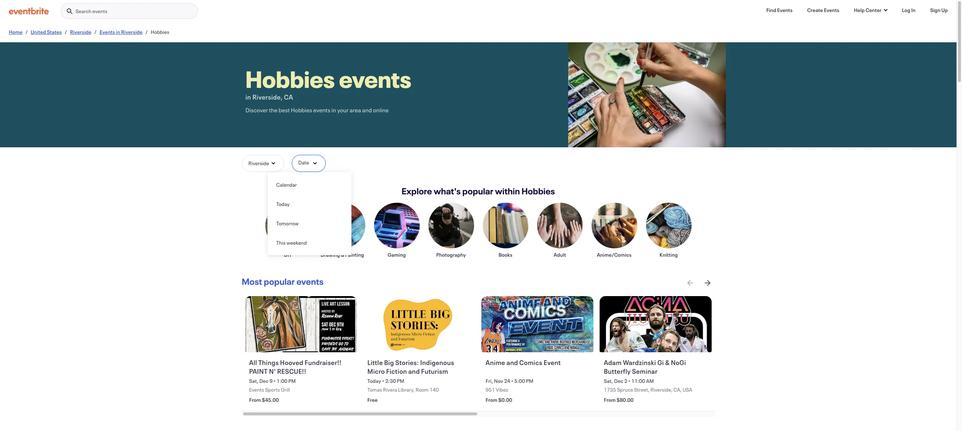 Task type: vqa. For each thing, say whether or not it's contained in the screenshot.
hobbies link
no



Task type: describe. For each thing, give the bounding box(es) containing it.
united states link
[[31, 28, 62, 35]]

date
[[298, 159, 309, 166]]

140
[[430, 387, 439, 394]]

arrow left chunky_svg image
[[686, 279, 694, 288]]

1 horizontal spatial riverside
[[121, 28, 143, 35]]

• inside little big stories: indigenous micro fiction and futurism today • 2:30 pm tomas rivera library, room 140 free
[[382, 378, 384, 385]]

log
[[902, 7, 910, 14]]

anime
[[486, 358, 505, 367]]

sports
[[265, 387, 280, 394]]

all
[[249, 358, 257, 367]]

anime and comics event link
[[486, 358, 591, 376]]

knitting link
[[646, 203, 691, 258]]

this weekend button
[[267, 233, 351, 253]]

up
[[942, 7, 948, 14]]

explore what's popular within hobbies
[[402, 185, 555, 197]]

most
[[242, 276, 262, 288]]

951
[[486, 387, 495, 394]]

$45.00
[[262, 397, 279, 404]]

fiction
[[386, 367, 407, 376]]

2 vertical spatial in
[[332, 106, 336, 114]]

0 vertical spatial in
[[116, 28, 120, 35]]

in
[[911, 7, 916, 14]]

$80.00
[[617, 397, 634, 404]]

1 / from the left
[[25, 28, 28, 35]]

2 horizontal spatial and
[[507, 358, 518, 367]]

events inside button
[[92, 8, 107, 15]]

all things hooved fundraiser!! paint n' rescue!! link
[[249, 358, 354, 376]]

books link
[[483, 203, 528, 258]]

today inside little big stories: indigenous micro fiction and futurism today • 2:30 pm tomas rivera library, room 140 free
[[367, 378, 381, 385]]

0 horizontal spatial riverside
[[70, 28, 91, 35]]

seminar
[[632, 367, 658, 376]]

riverside, inside 'hobbies events in riverside, ca'
[[252, 93, 283, 101]]

anime and comics event primary image image
[[481, 296, 594, 353]]

events down drawing
[[297, 276, 324, 288]]

best
[[279, 106, 290, 114]]

pm inside the "fri, nov 24 •  5:00 pm 951 vibez from $0.00"
[[526, 378, 533, 385]]

big
[[384, 358, 394, 367]]

what's
[[434, 185, 461, 197]]

2
[[624, 378, 627, 385]]

rescue!!
[[277, 367, 306, 376]]

drawing & painting
[[321, 251, 364, 258]]

sat, for adam wardzinski gi & nogi butterfly seminar
[[604, 378, 613, 385]]

find events link
[[761, 3, 799, 18]]

anime/comics link
[[591, 203, 637, 258]]

today inside button
[[276, 201, 290, 208]]

anime and comics event
[[486, 358, 561, 367]]

library,
[[398, 387, 415, 394]]

futurism
[[421, 367, 448, 376]]

grill
[[281, 387, 290, 394]]

hooved
[[280, 358, 303, 367]]

date button
[[292, 155, 326, 172]]

• inside all things hooved fundraiser!! paint n' rescue!! sat, dec 9 •  1:00 pm events sports grill from $45.00
[[274, 378, 276, 385]]

street,
[[634, 387, 650, 394]]

most popular events
[[242, 276, 324, 288]]

help center
[[854, 7, 882, 14]]

ca,
[[674, 387, 682, 394]]

riverside button
[[242, 155, 284, 172]]

events inside all things hooved fundraiser!! paint n' rescue!! sat, dec 9 •  1:00 pm events sports grill from $45.00
[[249, 387, 264, 394]]

find
[[766, 7, 776, 14]]

events right create
[[824, 7, 839, 14]]

comics
[[519, 358, 542, 367]]

today button
[[267, 195, 351, 214]]

nov
[[494, 378, 503, 385]]

and inside little big stories: indigenous micro fiction and futurism today • 2:30 pm tomas rivera library, room 140 free
[[408, 367, 420, 376]]

5:00
[[514, 378, 525, 385]]

dec for butterfly
[[614, 378, 623, 385]]

stories:
[[395, 358, 419, 367]]

sign
[[930, 7, 941, 14]]

knitting
[[660, 251, 678, 258]]

eventbrite image
[[9, 7, 49, 15]]

within
[[495, 185, 520, 197]]

am
[[646, 378, 654, 385]]

sign up
[[930, 7, 948, 14]]

0 horizontal spatial and
[[362, 106, 372, 114]]

butterfly
[[604, 367, 631, 376]]

create events link
[[801, 3, 845, 18]]

drawing & painting link
[[320, 203, 365, 258]]

sign up link
[[924, 3, 954, 18]]

indigenous
[[420, 358, 454, 367]]

center
[[866, 7, 882, 14]]

events in riverside link
[[100, 28, 143, 35]]

search
[[76, 8, 91, 15]]

online
[[373, 106, 389, 114]]

united
[[31, 28, 46, 35]]

event
[[544, 358, 561, 367]]

pm inside all things hooved fundraiser!! paint n' rescue!! sat, dec 9 •  1:00 pm events sports grill from $45.00
[[288, 378, 296, 385]]

hobbies inside 'hobbies events in riverside, ca'
[[245, 64, 335, 94]]

all things hooved fundraiser!! paint n' rescue!! primary image image
[[245, 296, 357, 353]]

painting
[[345, 251, 364, 258]]

discover
[[245, 106, 268, 114]]

dec for n'
[[259, 378, 269, 385]]

drawing
[[321, 251, 340, 258]]

little big stories: indigenous micro fiction and futurism today • 2:30 pm tomas rivera library, room 140 free
[[367, 358, 454, 404]]

search events button
[[61, 3, 198, 19]]

adam
[[604, 358, 622, 367]]

$0.00
[[498, 397, 512, 404]]

• inside the "fri, nov 24 •  5:00 pm 951 vibez from $0.00"
[[511, 378, 513, 385]]

• inside adam wardzinski gi & nogi butterfly seminar sat, dec 2 •  11:00 am 1735 spruce street, riverside, ca, usa from $80.00
[[628, 378, 631, 385]]

3 / from the left
[[94, 28, 97, 35]]

diy
[[284, 251, 292, 258]]

arrow right chunky_svg image
[[703, 279, 712, 288]]

menu containing calendar
[[267, 175, 351, 253]]

11:00
[[631, 378, 645, 385]]

hobbies events in riverside, ca
[[245, 64, 411, 101]]

fri, nov 24 •  5:00 pm 951 vibez from $0.00
[[486, 378, 533, 404]]

from inside the "fri, nov 24 •  5:00 pm 951 vibez from $0.00"
[[486, 397, 498, 404]]

events right the find
[[777, 7, 793, 14]]

things
[[258, 358, 279, 367]]

adult
[[554, 251, 566, 258]]



Task type: locate. For each thing, give the bounding box(es) containing it.
& right gi
[[665, 358, 670, 367]]

the
[[269, 106, 278, 114]]

explore
[[402, 185, 432, 197]]

/ right riverside link
[[94, 28, 97, 35]]

in inside 'hobbies events in riverside, ca'
[[245, 93, 251, 101]]

today down calendar at the top left of the page
[[276, 201, 290, 208]]

paint
[[249, 367, 268, 376]]

menu
[[267, 175, 351, 253]]

dec left 2
[[614, 378, 623, 385]]

today up tomas on the bottom
[[367, 378, 381, 385]]

2 / from the left
[[65, 28, 67, 35]]

weekend
[[286, 239, 307, 246]]

0 vertical spatial popular
[[462, 185, 493, 197]]

9
[[270, 378, 273, 385]]

create events
[[807, 7, 839, 14]]

tomas
[[367, 387, 382, 394]]

2 from from the left
[[486, 397, 498, 404]]

riverside link
[[70, 28, 91, 35]]

4 • from the left
[[628, 378, 631, 385]]

events inside 'hobbies events in riverside, ca'
[[339, 64, 411, 94]]

photography
[[436, 251, 466, 258]]

fri,
[[486, 378, 493, 385]]

free
[[367, 397, 378, 404]]

2 dec from the left
[[614, 378, 623, 385]]

photography link
[[428, 203, 474, 258]]

sat, inside adam wardzinski gi & nogi butterfly seminar sat, dec 2 •  11:00 am 1735 spruce street, riverside, ca, usa from $80.00
[[604, 378, 613, 385]]

0 vertical spatial &
[[341, 251, 344, 258]]

• right the 24
[[511, 378, 513, 385]]

micro
[[367, 367, 385, 376]]

your
[[337, 106, 349, 114]]

0 horizontal spatial popular
[[264, 276, 295, 288]]

sat, down paint
[[249, 378, 258, 385]]

search events
[[76, 8, 107, 15]]

little big stories: indigenous micro fiction and futurism primary image image
[[363, 296, 475, 353]]

0 horizontal spatial in
[[116, 28, 120, 35]]

1 vertical spatial popular
[[264, 276, 295, 288]]

0 vertical spatial riverside,
[[252, 93, 283, 101]]

1 vertical spatial &
[[665, 358, 670, 367]]

usa
[[683, 387, 692, 394]]

home / united states / riverside / events in riverside / hobbies
[[9, 28, 169, 35]]

riverside, inside adam wardzinski gi & nogi butterfly seminar sat, dec 2 •  11:00 am 1735 spruce street, riverside, ca, usa from $80.00
[[651, 387, 673, 394]]

pm
[[288, 378, 296, 385], [397, 378, 404, 385], [526, 378, 533, 385]]

4 / from the left
[[145, 28, 148, 35]]

&
[[341, 251, 344, 258], [665, 358, 670, 367]]

log in
[[902, 7, 916, 14]]

3 from from the left
[[604, 397, 616, 404]]

events left sports
[[249, 387, 264, 394]]

1 from from the left
[[249, 397, 261, 404]]

home link
[[9, 28, 23, 35]]

2 pm from the left
[[397, 378, 404, 385]]

0 horizontal spatial &
[[341, 251, 344, 258]]

gaming link
[[374, 203, 420, 258]]

log in link
[[896, 3, 922, 18]]

gi
[[657, 358, 664, 367]]

& left painting
[[341, 251, 344, 258]]

gaming
[[388, 251, 406, 258]]

0 horizontal spatial sat,
[[249, 378, 258, 385]]

spruce
[[617, 387, 633, 394]]

tomorrow
[[276, 220, 299, 227]]

all things hooved fundraiser!! paint n' rescue!! sat, dec 9 •  1:00 pm events sports grill from $45.00
[[249, 358, 341, 404]]

tomorrow button
[[267, 214, 351, 233]]

• right 2
[[628, 378, 631, 385]]

sat,
[[249, 378, 258, 385], [604, 378, 613, 385]]

pm inside little big stories: indigenous micro fiction and futurism today • 2:30 pm tomas rivera library, room 140 free
[[397, 378, 404, 385]]

0 horizontal spatial dec
[[259, 378, 269, 385]]

1 vertical spatial today
[[367, 378, 381, 385]]

sat, inside all things hooved fundraiser!! paint n' rescue!! sat, dec 9 •  1:00 pm events sports grill from $45.00
[[249, 378, 258, 385]]

3 • from the left
[[511, 378, 513, 385]]

events up online at top left
[[339, 64, 411, 94]]

wardzinski
[[623, 358, 656, 367]]

1 horizontal spatial from
[[486, 397, 498, 404]]

2 horizontal spatial pm
[[526, 378, 533, 385]]

from down 1735
[[604, 397, 616, 404]]

pm down rescue!! at left bottom
[[288, 378, 296, 385]]

1 horizontal spatial in
[[245, 93, 251, 101]]

this weekend
[[276, 239, 307, 246]]

2 horizontal spatial in
[[332, 106, 336, 114]]

this
[[276, 239, 286, 246]]

vibez
[[496, 387, 508, 394]]

1 pm from the left
[[288, 378, 296, 385]]

create
[[807, 7, 823, 14]]

1 vertical spatial in
[[245, 93, 251, 101]]

n'
[[269, 367, 276, 376]]

2:30
[[385, 378, 396, 385]]

find events
[[766, 7, 793, 14]]

dec left '9'
[[259, 378, 269, 385]]

1 horizontal spatial today
[[367, 378, 381, 385]]

•
[[274, 378, 276, 385], [382, 378, 384, 385], [511, 378, 513, 385], [628, 378, 631, 385]]

0 horizontal spatial pm
[[288, 378, 296, 385]]

and right fiction
[[408, 367, 420, 376]]

help
[[854, 7, 865, 14]]

fundraiser!!
[[305, 358, 341, 367]]

and right anime
[[507, 358, 518, 367]]

nogi
[[671, 358, 686, 367]]

dec inside adam wardzinski gi & nogi butterfly seminar sat, dec 2 •  11:00 am 1735 spruce street, riverside, ca, usa from $80.00
[[614, 378, 623, 385]]

0 horizontal spatial today
[[276, 201, 290, 208]]

events left "your" on the left top of the page
[[313, 106, 330, 114]]

from left $45.00
[[249, 397, 261, 404]]

24
[[504, 378, 510, 385]]

1 horizontal spatial sat,
[[604, 378, 613, 385]]

1 vertical spatial riverside,
[[651, 387, 673, 394]]

popular left within
[[462, 185, 493, 197]]

• left 2:30
[[382, 378, 384, 385]]

area
[[350, 106, 361, 114]]

riverside
[[70, 28, 91, 35], [121, 28, 143, 35], [248, 160, 269, 167]]

adam wardzinski gi & nogi butterfly seminar primary image image
[[600, 296, 712, 353]]

adam wardzinski gi & nogi butterfly seminar link
[[604, 358, 709, 376]]

1 horizontal spatial &
[[665, 358, 670, 367]]

popular right most
[[264, 276, 295, 288]]

dec inside all things hooved fundraiser!! paint n' rescue!! sat, dec 9 •  1:00 pm events sports grill from $45.00
[[259, 378, 269, 385]]

[object object] image
[[568, 42, 726, 147]]

and right area
[[362, 106, 372, 114]]

2 • from the left
[[382, 378, 384, 385]]

adult link
[[537, 203, 583, 258]]

& inside adam wardzinski gi & nogi butterfly seminar sat, dec 2 •  11:00 am 1735 spruce street, riverside, ca, usa from $80.00
[[665, 358, 670, 367]]

1 sat, from the left
[[249, 378, 258, 385]]

dec
[[259, 378, 269, 385], [614, 378, 623, 385]]

1 dec from the left
[[259, 378, 269, 385]]

events
[[777, 7, 793, 14], [824, 7, 839, 14], [100, 28, 115, 35], [249, 387, 264, 394]]

1 horizontal spatial dec
[[614, 378, 623, 385]]

1 horizontal spatial riverside,
[[651, 387, 673, 394]]

anime/comics
[[597, 251, 632, 258]]

/ right home
[[25, 28, 28, 35]]

1 • from the left
[[274, 378, 276, 385]]

1:00
[[277, 378, 287, 385]]

from inside all things hooved fundraiser!! paint n' rescue!! sat, dec 9 •  1:00 pm events sports grill from $45.00
[[249, 397, 261, 404]]

in left "your" on the left top of the page
[[332, 106, 336, 114]]

riverside, up the
[[252, 93, 283, 101]]

events
[[92, 8, 107, 15], [339, 64, 411, 94], [313, 106, 330, 114], [297, 276, 324, 288]]

room
[[416, 387, 429, 394]]

1 horizontal spatial pm
[[397, 378, 404, 385]]

sat, for all things hooved fundraiser!! paint n' rescue!!
[[249, 378, 258, 385]]

• right '9'
[[274, 378, 276, 385]]

little big stories: indigenous micro fiction and futurism link
[[367, 358, 473, 376]]

events right search
[[92, 8, 107, 15]]

diy link
[[265, 203, 311, 258]]

adam wardzinski gi & nogi butterfly seminar sat, dec 2 •  11:00 am 1735 spruce street, riverside, ca, usa from $80.00
[[604, 358, 692, 404]]

0 horizontal spatial riverside,
[[252, 93, 283, 101]]

1735
[[604, 387, 616, 394]]

riverside, down am
[[651, 387, 673, 394]]

/ right the states
[[65, 28, 67, 35]]

2 sat, from the left
[[604, 378, 613, 385]]

0 vertical spatial today
[[276, 201, 290, 208]]

2 horizontal spatial from
[[604, 397, 616, 404]]

riverside inside button
[[248, 160, 269, 167]]

discover the best hobbies events in your area and online
[[245, 106, 389, 114]]

/ right the "events in riverside" link
[[145, 28, 148, 35]]

3 pm from the left
[[526, 378, 533, 385]]

from inside adam wardzinski gi & nogi butterfly seminar sat, dec 2 •  11:00 am 1735 spruce street, riverside, ca, usa from $80.00
[[604, 397, 616, 404]]

today
[[276, 201, 290, 208], [367, 378, 381, 385]]

1 horizontal spatial popular
[[462, 185, 493, 197]]

1 horizontal spatial and
[[408, 367, 420, 376]]

pm right 5:00
[[526, 378, 533, 385]]

from down 951
[[486, 397, 498, 404]]

riverside,
[[252, 93, 283, 101], [651, 387, 673, 394]]

in down "search events" button
[[116, 28, 120, 35]]

2 horizontal spatial riverside
[[248, 160, 269, 167]]

sat, up 1735
[[604, 378, 613, 385]]

little
[[367, 358, 383, 367]]

0 horizontal spatial from
[[249, 397, 261, 404]]

pm right 2:30
[[397, 378, 404, 385]]

events down search events
[[100, 28, 115, 35]]

in up discover
[[245, 93, 251, 101]]



